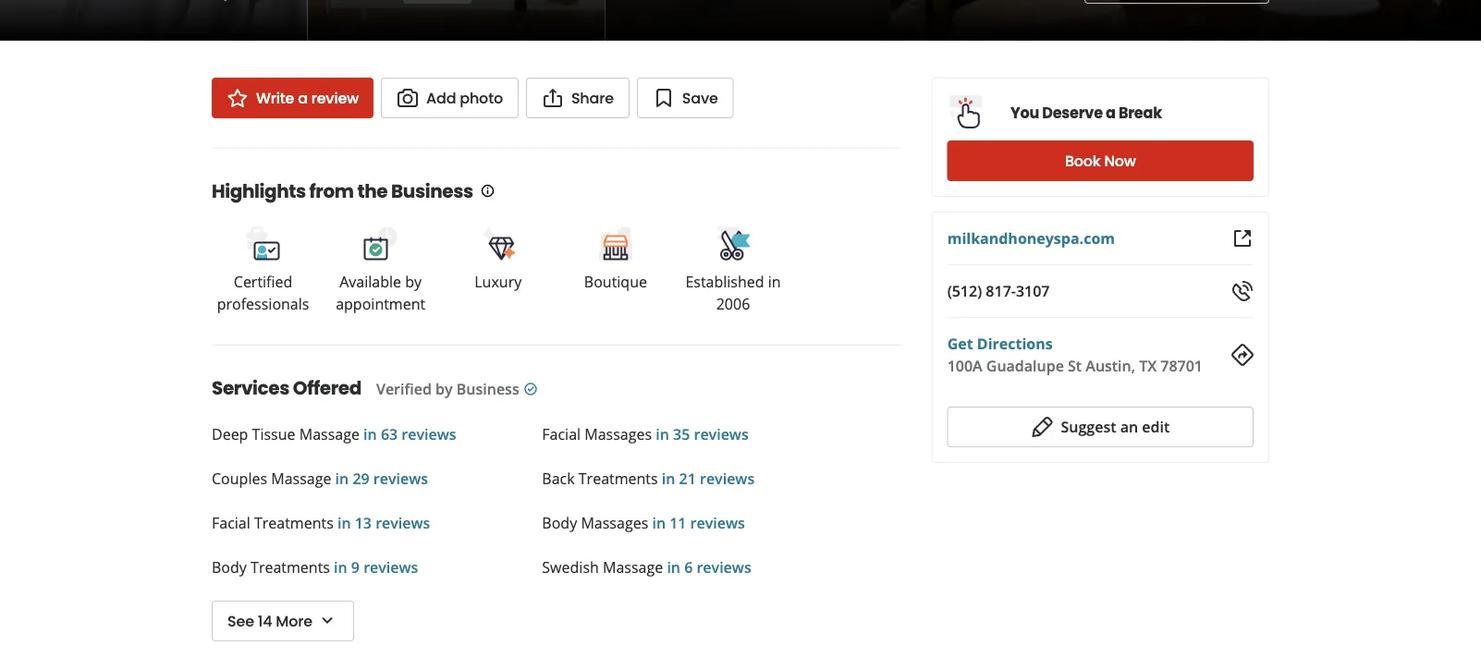Task type: locate. For each thing, give the bounding box(es) containing it.
a left break
[[1106, 103, 1116, 123]]

11
[[670, 513, 687, 533]]

in for in 21 reviews
[[662, 469, 675, 489]]

massages up swedish massage in 6 reviews
[[581, 513, 648, 533]]

you
[[1011, 103, 1039, 123]]

add photo
[[426, 87, 503, 108]]

1 horizontal spatial by
[[436, 379, 453, 399]]

offered
[[293, 375, 362, 401]]

817-
[[986, 281, 1016, 301]]

reviews
[[402, 424, 456, 444], [694, 424, 749, 444], [373, 469, 428, 489], [700, 469, 755, 489], [376, 513, 430, 533], [690, 513, 745, 533], [364, 558, 418, 578], [697, 558, 752, 578]]

reviews right '35'
[[694, 424, 749, 444]]

reviews right 21
[[700, 469, 755, 489]]

you deserve a break
[[1011, 103, 1162, 123]]

0 vertical spatial treatments
[[579, 469, 658, 489]]

highlights
[[212, 178, 306, 204]]

treatments
[[579, 469, 658, 489], [254, 513, 334, 533], [251, 558, 330, 578]]

0 vertical spatial massages
[[585, 424, 652, 444]]

0 vertical spatial body
[[542, 513, 577, 533]]

now
[[1105, 151, 1136, 172]]

see
[[227, 611, 254, 632]]

in left 11
[[652, 513, 666, 533]]

in left "9" at the bottom of the page
[[334, 558, 347, 578]]

in left 6 on the left bottom of the page
[[667, 558, 681, 578]]

24 save outline v2 image
[[653, 87, 675, 109]]

1 vertical spatial by
[[436, 379, 453, 399]]

boutique
[[584, 272, 647, 292]]

a
[[298, 87, 308, 108], [1106, 103, 1116, 123]]

back treatments in 21 reviews
[[542, 469, 755, 489]]

boutique image
[[597, 225, 634, 262]]

treatments for back treatments
[[579, 469, 658, 489]]

reviews for couples massage in 29 reviews
[[373, 469, 428, 489]]

massage up couples massage in 29 reviews
[[299, 424, 360, 444]]

by inside available by appointment
[[405, 272, 422, 292]]

0 vertical spatial by
[[405, 272, 422, 292]]

body
[[542, 513, 577, 533], [212, 558, 247, 578]]

in
[[768, 272, 781, 292], [364, 424, 377, 444], [656, 424, 669, 444], [335, 469, 349, 489], [662, 469, 675, 489], [337, 513, 351, 533], [652, 513, 666, 533], [334, 558, 347, 578], [667, 558, 681, 578]]

in for in 35 reviews
[[656, 424, 669, 444]]

reviews right "9" at the bottom of the page
[[364, 558, 418, 578]]

facial down couples
[[212, 513, 250, 533]]

verified by business
[[376, 379, 519, 399]]

review
[[311, 87, 359, 108]]

tissue
[[252, 424, 295, 444]]

in for in 13 reviews
[[337, 513, 351, 533]]

business right the
[[391, 178, 473, 204]]

by inside services offered element
[[436, 379, 453, 399]]

in for in 9 reviews
[[334, 558, 347, 578]]

services
[[212, 375, 289, 401]]

book
[[1065, 151, 1101, 172]]

st
[[1068, 356, 1082, 376]]

massages for facial massages
[[585, 424, 652, 444]]

massage down body massages in 11 reviews
[[603, 558, 663, 578]]

tx
[[1139, 356, 1157, 376]]

by up 'appointment'
[[405, 272, 422, 292]]

3107
[[1016, 281, 1050, 301]]

body down back
[[542, 513, 577, 533]]

0 horizontal spatial a
[[298, 87, 308, 108]]

1 vertical spatial facial
[[212, 513, 250, 533]]

massage for couples massage
[[271, 469, 331, 489]]

(512)
[[948, 281, 982, 301]]

certified professionals
[[217, 272, 309, 314]]

in inside established in 2006
[[768, 272, 781, 292]]

body up see
[[212, 558, 247, 578]]

6
[[684, 558, 693, 578]]

massages up back treatments in 21 reviews
[[585, 424, 652, 444]]

business
[[391, 178, 473, 204], [457, 379, 519, 399]]

massages for body massages
[[581, 513, 648, 533]]

reviews for facial treatments in 13 reviews
[[376, 513, 430, 533]]

in left '35'
[[656, 424, 669, 444]]

established in 2006
[[686, 272, 781, 314]]

1 vertical spatial treatments
[[254, 513, 334, 533]]

in left "29"
[[335, 469, 349, 489]]

in 6 reviews link
[[663, 558, 752, 578]]

by
[[405, 272, 422, 292], [436, 379, 453, 399]]

business left 16 checkmark badged v2 image
[[457, 379, 519, 399]]

massages
[[585, 424, 652, 444], [581, 513, 648, 533]]

reviews for swedish massage in 6 reviews
[[697, 558, 752, 578]]

2 vertical spatial treatments
[[251, 558, 330, 578]]

a right write
[[298, 87, 308, 108]]

appointment
[[336, 294, 426, 314]]

1 vertical spatial body
[[212, 558, 247, 578]]

1 horizontal spatial body
[[542, 513, 577, 533]]

couples massage in 29 reviews
[[212, 469, 428, 489]]

in left 13
[[337, 513, 351, 533]]

business inside services offered element
[[457, 379, 519, 399]]

2 vertical spatial massage
[[603, 558, 663, 578]]

2 photo of milk + honey - austin, tx, us. image from the left
[[307, 0, 605, 41]]

in left 21
[[662, 469, 675, 489]]

treatments up the more on the bottom left of page
[[251, 558, 330, 578]]

luxury
[[475, 272, 522, 292]]

photo of milk + honey - austin, tx, us. image
[[0, 0, 307, 41], [307, 0, 605, 41], [605, 0, 891, 41]]

highlights from the business
[[212, 178, 473, 204]]

couples
[[212, 469, 267, 489]]

reviews right 13
[[376, 513, 430, 533]]

24 phone v2 image
[[1232, 280, 1254, 302]]

certified
[[234, 272, 293, 292]]

1 photo of milk + honey - austin, tx, us. image from the left
[[0, 0, 307, 41]]

63
[[381, 424, 398, 444]]

reviews right 11
[[690, 513, 745, 533]]

massage up facial treatments in 13 reviews
[[271, 469, 331, 489]]

in 21 reviews link
[[658, 469, 755, 489]]

photo
[[460, 87, 503, 108]]

13
[[355, 513, 372, 533]]

treatments up body treatments in 9 reviews
[[254, 513, 334, 533]]

luxury image
[[480, 225, 517, 262]]

more
[[276, 611, 312, 632]]

78701
[[1161, 356, 1203, 376]]

21
[[679, 469, 696, 489]]

by for verified
[[436, 379, 453, 399]]

suggest an edit button
[[948, 407, 1254, 448]]

reviews right "29"
[[373, 469, 428, 489]]

facial up back
[[542, 424, 581, 444]]

massage
[[299, 424, 360, 444], [271, 469, 331, 489], [603, 558, 663, 578]]

established_in image
[[715, 225, 752, 262]]

0 vertical spatial facial
[[542, 424, 581, 444]]

info icon image
[[481, 183, 495, 198], [481, 183, 495, 198]]

in for in 11 reviews
[[652, 513, 666, 533]]

in right established
[[768, 272, 781, 292]]

0 horizontal spatial body
[[212, 558, 247, 578]]

treatments for body treatments
[[251, 558, 330, 578]]

available by appointment
[[336, 272, 426, 314]]

1 vertical spatial massage
[[271, 469, 331, 489]]

see 14 more
[[227, 611, 312, 632]]

by right verified
[[436, 379, 453, 399]]

treatments up body massages in 11 reviews
[[579, 469, 658, 489]]

reviews right 6 on the left bottom of the page
[[697, 558, 752, 578]]

swedish massage in 6 reviews
[[542, 558, 752, 578]]

an
[[1120, 417, 1138, 437]]

1 vertical spatial massages
[[581, 513, 648, 533]]

1 vertical spatial business
[[457, 379, 519, 399]]

edit
[[1142, 417, 1170, 437]]

facial
[[542, 424, 581, 444], [212, 513, 250, 533]]

save
[[682, 87, 718, 108]]

in 9 reviews link
[[330, 558, 418, 578]]

9
[[351, 558, 360, 578]]

0 horizontal spatial by
[[405, 272, 422, 292]]

services offered
[[212, 375, 362, 401]]

share
[[571, 87, 614, 108]]

facial for facial massages in 35 reviews
[[542, 424, 581, 444]]

1 horizontal spatial facial
[[542, 424, 581, 444]]

0 horizontal spatial facial
[[212, 513, 250, 533]]

facial for facial treatments in 13 reviews
[[212, 513, 250, 533]]

35
[[673, 424, 690, 444]]



Task type: describe. For each thing, give the bounding box(es) containing it.
established
[[686, 272, 764, 292]]

austin,
[[1086, 356, 1136, 376]]

14
[[258, 611, 272, 632]]

write
[[256, 87, 294, 108]]

24 share v2 image
[[542, 87, 564, 109]]

0 vertical spatial massage
[[299, 424, 360, 444]]

reviews for body treatments in 9 reviews
[[364, 558, 418, 578]]

directions
[[977, 334, 1053, 354]]

29
[[353, 469, 370, 489]]

24 star v2 image
[[227, 87, 249, 109]]

get directions link
[[948, 334, 1053, 354]]

body massages in 11 reviews
[[542, 513, 745, 533]]

from
[[309, 178, 354, 204]]

in 35 reviews link
[[652, 424, 749, 444]]

services offered element
[[182, 345, 902, 642]]

body for body treatments in 9 reviews
[[212, 558, 247, 578]]

100a
[[948, 356, 983, 376]]

deserve
[[1042, 103, 1103, 123]]

body treatments in 9 reviews
[[212, 558, 418, 578]]

write a review
[[256, 87, 359, 108]]

24 camera v2 image
[[397, 87, 419, 109]]

deep
[[212, 424, 248, 444]]

milkandhoneyspa.com link
[[948, 228, 1115, 248]]

in 63 reviews link
[[360, 424, 456, 444]]

suggest
[[1061, 417, 1117, 437]]

16 checkmark badged v2 image
[[523, 382, 538, 397]]

share button
[[526, 78, 630, 118]]

in left 63
[[364, 424, 377, 444]]

reviews for facial massages in 35 reviews
[[694, 424, 749, 444]]

book now link
[[948, 141, 1254, 181]]

the
[[357, 178, 388, 204]]

see 14 more button
[[212, 601, 354, 642]]

24 chevron down v2 image
[[316, 610, 338, 632]]

24 pencil v2 image
[[1032, 416, 1054, 438]]

in 29 reviews link
[[331, 469, 428, 489]]

by for available
[[405, 272, 422, 292]]

2006
[[716, 294, 750, 314]]

verified
[[376, 379, 432, 399]]

get directions 100a guadalupe st austin, tx 78701
[[948, 334, 1203, 376]]

reviews for back treatments in 21 reviews
[[700, 469, 755, 489]]

24 directions v2 image
[[1232, 344, 1254, 366]]

massage for swedish massage
[[603, 558, 663, 578]]

milkandhoneyspa.com
[[948, 228, 1115, 248]]

save button
[[637, 78, 734, 118]]

photo of milk + honey - austin, tx, us. the lounge at our 2nd street district location. image
[[891, 0, 1481, 41]]

in for in 29 reviews
[[335, 469, 349, 489]]

reviews right 63
[[402, 424, 456, 444]]

available
[[340, 272, 401, 292]]

break
[[1119, 103, 1162, 123]]

body for body massages in 11 reviews
[[542, 513, 577, 533]]

(512) 817-3107
[[948, 281, 1050, 301]]

facial massages in 35 reviews
[[542, 424, 749, 444]]

24 external link v2 image
[[1232, 227, 1254, 250]]

deep tissue massage in 63 reviews
[[212, 424, 456, 444]]

professionals
[[217, 294, 309, 314]]

in 11 reviews link
[[648, 513, 745, 533]]

reviews for body massages in 11 reviews
[[690, 513, 745, 533]]

0 vertical spatial business
[[391, 178, 473, 204]]

book now
[[1065, 151, 1136, 172]]

facial treatments in 13 reviews
[[212, 513, 430, 533]]

add photo link
[[381, 78, 519, 118]]

back
[[542, 469, 575, 489]]

in for in 6 reviews
[[667, 558, 681, 578]]

3 photo of milk + honey - austin, tx, us. image from the left
[[605, 0, 891, 41]]

in 13 reviews link
[[334, 513, 430, 533]]

treatments for facial treatments
[[254, 513, 334, 533]]

swedish
[[542, 558, 599, 578]]

suggest an edit
[[1061, 417, 1170, 437]]

get
[[948, 334, 973, 354]]

guadalupe
[[987, 356, 1064, 376]]

available_by_appointment image
[[362, 225, 399, 262]]

1 horizontal spatial a
[[1106, 103, 1116, 123]]

write a review link
[[212, 78, 374, 118]]

certified_professionals image
[[245, 225, 282, 262]]

add
[[426, 87, 456, 108]]



Task type: vqa. For each thing, say whether or not it's contained in the screenshot.
Body Treatments in 9 reviews reviews
yes



